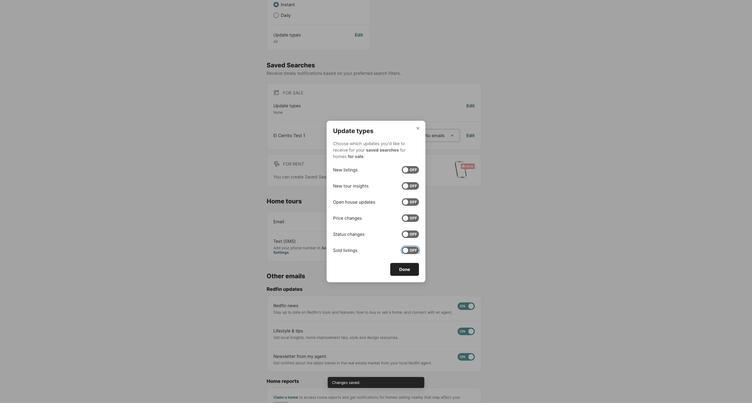 Task type: vqa. For each thing, say whether or not it's contained in the screenshot.
Your Agent LINK
no



Task type: locate. For each thing, give the bounding box(es) containing it.
to access home reports and get notifications for homes selling nearby that may affect your estimate.
[[274, 395, 460, 403]]

0 vertical spatial get
[[274, 335, 280, 340]]

update up none
[[274, 103, 288, 109]]

1 vertical spatial from
[[381, 361, 389, 365]]

edit for update types all
[[355, 32, 363, 38]]

2 vertical spatial on
[[460, 355, 466, 359]]

to right like
[[401, 141, 405, 146]]

1 get from the top
[[274, 335, 280, 340]]

1 vertical spatial for
[[283, 161, 292, 167]]

settings
[[274, 250, 289, 255]]

0 vertical spatial edit
[[355, 32, 363, 38]]

reports up claim a home "link"
[[282, 379, 299, 384]]

daily
[[281, 13, 291, 18]]

real
[[348, 361, 355, 365]]

0 vertical spatial in
[[318, 246, 321, 250]]

a
[[389, 310, 391, 315], [285, 395, 287, 400]]

0 vertical spatial types
[[290, 32, 301, 38]]

redfin news stay up to date on redfin's tools and features, how to buy or sell a home, and connect with an agent.
[[274, 303, 453, 315]]

my
[[308, 354, 314, 359]]

on right based
[[337, 71, 342, 76]]

to right up
[[288, 310, 292, 315]]

0 horizontal spatial updates
[[283, 287, 303, 292]]

rent
[[293, 161, 304, 167]]

searches inside the saved searches receive timely notifications based on your preferred search filters.
[[287, 61, 315, 69]]

2 horizontal spatial on
[[358, 219, 363, 224]]

1 for from the top
[[283, 90, 292, 96]]

1 vertical spatial notifications
[[357, 395, 379, 400]]

2 vertical spatial types
[[357, 127, 374, 135]]

changes saved.
[[332, 380, 361, 385]]

on inside "redfin news stay up to date on redfin's tools and features, how to buy or sell a home, and connect with an agent."
[[302, 310, 306, 315]]

emails for other emails
[[286, 272, 305, 280]]

0 horizontal spatial from
[[297, 354, 306, 359]]

agent.
[[442, 310, 453, 315], [421, 361, 432, 365]]

0 vertical spatial edit button
[[355, 32, 363, 44]]

updates inside choose which updates you'd like to receive for your
[[363, 141, 380, 146]]

update types
[[333, 127, 374, 135]]

home inside to access home reports and get notifications for homes selling nearby that may affect your estimate.
[[317, 395, 327, 400]]

agent. inside "newsletter from my agent get notified about the latest trends in the real estate market from your local redfin agent."
[[421, 361, 432, 365]]

searches up timely
[[287, 61, 315, 69]]

. down add your phone number in
[[289, 250, 290, 255]]

and right style
[[360, 335, 366, 340]]

&
[[292, 329, 295, 334]]

2 on from the top
[[460, 329, 466, 334]]

0 horizontal spatial home
[[288, 395, 298, 400]]

a up estimate.
[[285, 395, 287, 400]]

1 vertical spatial on
[[460, 329, 466, 334]]

0 vertical spatial on
[[460, 304, 466, 309]]

1 vertical spatial home
[[267, 379, 281, 384]]

you
[[274, 174, 281, 180]]

1 vertical spatial searches
[[319, 174, 338, 180]]

1 horizontal spatial reports
[[328, 395, 341, 400]]

homes left selling
[[386, 395, 398, 400]]

edit button for update types all
[[355, 32, 363, 44]]

in right trends
[[337, 361, 340, 365]]

for left sale in the left of the page
[[283, 90, 292, 96]]

0 vertical spatial update
[[274, 32, 288, 38]]

and left get
[[342, 395, 349, 400]]

for left selling
[[380, 395, 385, 400]]

buy
[[370, 310, 376, 315]]

updates up saved
[[363, 141, 380, 146]]

types inside update types none
[[290, 103, 301, 109]]

home left the tours
[[267, 198, 285, 205]]

for down "which"
[[349, 147, 355, 153]]

from up about
[[297, 354, 306, 359]]

on
[[337, 71, 342, 76], [358, 219, 363, 224], [302, 310, 306, 315]]

for for for rent
[[283, 161, 292, 167]]

0 vertical spatial redfin
[[267, 287, 282, 292]]

in inside "newsletter from my agent get notified about the latest trends in the real estate market from your local redfin agent."
[[337, 361, 340, 365]]

claim
[[274, 395, 284, 400]]

1 the from the left
[[307, 361, 313, 365]]

1 vertical spatial reports
[[328, 395, 341, 400]]

add
[[274, 246, 281, 250]]

1 home from the top
[[267, 198, 285, 205]]

saved
[[267, 61, 285, 69], [305, 174, 318, 180]]

searches left while
[[319, 174, 338, 180]]

up
[[282, 310, 287, 315]]

types inside update types element
[[357, 127, 374, 135]]

home up estimate.
[[288, 395, 298, 400]]

homes down 'receive'
[[333, 154, 347, 159]]

nearby
[[411, 395, 423, 400]]

your left "preferred"
[[344, 71, 353, 76]]

for for notifications
[[380, 395, 385, 400]]

you'd
[[381, 141, 392, 146]]

1 horizontal spatial the
[[341, 361, 347, 365]]

2 vertical spatial edit
[[467, 133, 475, 138]]

to
[[401, 141, 405, 146], [288, 310, 292, 315], [365, 310, 369, 315], [299, 395, 303, 400]]

1 horizontal spatial on
[[337, 71, 342, 76]]

1 horizontal spatial saved
[[305, 174, 318, 180]]

a right sell on the bottom
[[389, 310, 391, 315]]

homes inside for homes
[[333, 154, 347, 159]]

0 vertical spatial on
[[337, 71, 342, 76]]

1 horizontal spatial agent.
[[442, 310, 453, 315]]

connect
[[412, 310, 426, 315]]

on for news
[[302, 310, 306, 315]]

lifestyle & tips get local insights, home improvement tips, style and design resources.
[[274, 329, 399, 340]]

update inside dialog
[[333, 127, 355, 135]]

get
[[274, 335, 280, 340], [274, 361, 280, 365]]

emails
[[432, 133, 445, 138], [286, 272, 305, 280]]

home tours
[[267, 198, 302, 205]]

1 horizontal spatial updates
[[363, 141, 380, 146]]

for inside choose which updates you'd like to receive for your
[[349, 147, 355, 153]]

for left rent on the left top of page
[[283, 161, 292, 167]]

1 horizontal spatial a
[[389, 310, 391, 315]]

design
[[367, 335, 379, 340]]

update inside update types none
[[274, 103, 288, 109]]

update for update types all
[[274, 32, 288, 38]]

home
[[267, 198, 285, 205], [267, 379, 281, 384]]

on inside the saved searches receive timely notifications based on your preferred search filters.
[[337, 71, 342, 76]]

3 on from the top
[[460, 355, 466, 359]]

account
[[322, 246, 337, 250]]

1 vertical spatial redfin
[[274, 303, 286, 309]]

and inside lifestyle & tips get local insights, home improvement tips, style and design resources.
[[360, 335, 366, 340]]

agent
[[315, 354, 326, 359]]

2 horizontal spatial home
[[317, 395, 327, 400]]

1 horizontal spatial homes
[[386, 395, 398, 400]]

1 vertical spatial in
[[337, 361, 340, 365]]

None checkbox
[[402, 198, 419, 206], [402, 215, 419, 222], [458, 303, 475, 310], [402, 198, 419, 206], [402, 215, 419, 222], [458, 303, 475, 310]]

1 vertical spatial agent.
[[421, 361, 432, 365]]

number
[[303, 246, 316, 250]]

local inside lifestyle & tips get local insights, home improvement tips, style and design resources.
[[281, 335, 289, 340]]

types
[[290, 32, 301, 38], [290, 103, 301, 109], [357, 127, 374, 135]]

1 horizontal spatial local
[[399, 361, 408, 365]]

0 horizontal spatial notifications
[[297, 71, 322, 76]]

your right affect
[[453, 395, 460, 400]]

saved.
[[349, 380, 361, 385]]

on
[[460, 304, 466, 309], [460, 329, 466, 334], [460, 355, 466, 359]]

types down for sale
[[290, 103, 301, 109]]

may
[[433, 395, 440, 400]]

update inside 'update types all'
[[274, 32, 288, 38]]

1 vertical spatial emails
[[286, 272, 305, 280]]

0 vertical spatial local
[[281, 335, 289, 340]]

on for newsletter from my agent
[[460, 355, 466, 359]]

0 horizontal spatial agent.
[[421, 361, 432, 365]]

types up "which"
[[357, 127, 374, 135]]

emails up redfin updates
[[286, 272, 305, 280]]

0 horizontal spatial local
[[281, 335, 289, 340]]

how
[[357, 310, 364, 315]]

tools
[[322, 310, 331, 315]]

get down "newsletter"
[[274, 361, 280, 365]]

. inside update types dialog
[[364, 154, 365, 159]]

1 vertical spatial update
[[274, 103, 288, 109]]

2 for from the top
[[283, 161, 292, 167]]

0 vertical spatial homes
[[333, 154, 347, 159]]

2 vertical spatial on
[[302, 310, 306, 315]]

0 horizontal spatial .
[[289, 250, 290, 255]]

2 get from the top
[[274, 361, 280, 365]]

searches
[[287, 61, 315, 69], [319, 174, 338, 180]]

updates down 'other emails'
[[283, 287, 303, 292]]

0 horizontal spatial homes
[[333, 154, 347, 159]]

on right "always"
[[358, 219, 363, 224]]

notifications inside the saved searches receive timely notifications based on your preferred search filters.
[[297, 71, 322, 76]]

1 vertical spatial saved
[[305, 174, 318, 180]]

0 horizontal spatial emails
[[286, 272, 305, 280]]

your inside to access home reports and get notifications for homes selling nearby that may affect your estimate.
[[453, 395, 460, 400]]

saved searches
[[366, 147, 399, 153]]

0 horizontal spatial searches
[[287, 61, 315, 69]]

1 vertical spatial get
[[274, 361, 280, 365]]

timely
[[284, 71, 296, 76]]

1 vertical spatial local
[[399, 361, 408, 365]]

about
[[295, 361, 306, 365]]

for inside to access home reports and get notifications for homes selling nearby that may affect your estimate.
[[380, 395, 385, 400]]

home for claim a home
[[288, 395, 298, 400]]

your inside choose which updates you'd like to receive for your
[[356, 147, 365, 153]]

0 vertical spatial .
[[364, 154, 365, 159]]

None checkbox
[[402, 166, 419, 174], [402, 182, 419, 190], [402, 231, 419, 238], [402, 247, 419, 254], [458, 328, 475, 335], [458, 353, 475, 361], [402, 166, 419, 174], [402, 182, 419, 190], [402, 231, 419, 238], [402, 247, 419, 254], [458, 328, 475, 335], [458, 353, 475, 361]]

you can create saved searches while searching for
[[274, 174, 378, 180]]

home for home tours
[[267, 198, 285, 205]]

2 vertical spatial update
[[333, 127, 355, 135]]

types down daily
[[290, 32, 301, 38]]

0 vertical spatial from
[[297, 354, 306, 359]]

homes
[[333, 154, 347, 159], [386, 395, 398, 400]]

2 home from the top
[[267, 379, 281, 384]]

from
[[297, 354, 306, 359], [381, 361, 389, 365]]

update up all
[[274, 32, 288, 38]]

news
[[288, 303, 298, 309]]

notifications right timely
[[297, 71, 322, 76]]

newsletter
[[274, 354, 296, 359]]

changes
[[332, 380, 348, 385]]

1 vertical spatial on
[[358, 219, 363, 224]]

local inside "newsletter from my agent get notified about the latest trends in the real estate market from your local redfin agent."
[[399, 361, 408, 365]]

1 horizontal spatial .
[[364, 154, 365, 159]]

the down my
[[307, 361, 313, 365]]

0 horizontal spatial a
[[285, 395, 287, 400]]

sell
[[382, 310, 388, 315]]

your right market
[[391, 361, 398, 365]]

your inside "newsletter from my agent get notified about the latest trends in the real estate market from your local redfin agent."
[[391, 361, 398, 365]]

1 horizontal spatial notifications
[[357, 395, 379, 400]]

1 vertical spatial types
[[290, 103, 301, 109]]

1 vertical spatial .
[[289, 250, 290, 255]]

0 vertical spatial agent.
[[442, 310, 453, 315]]

0 vertical spatial for
[[283, 90, 292, 96]]

claim a home
[[274, 395, 298, 400]]

preferred
[[354, 71, 373, 76]]

get inside lifestyle & tips get local insights, home improvement tips, style and design resources.
[[274, 335, 280, 340]]

done button
[[391, 263, 419, 276]]

0 vertical spatial a
[[389, 310, 391, 315]]

updates
[[363, 141, 380, 146], [283, 287, 303, 292]]

(sms)
[[283, 239, 296, 244]]

1 horizontal spatial searches
[[319, 174, 338, 180]]

tips
[[296, 329, 303, 334]]

on right date at the bottom left of page
[[302, 310, 306, 315]]

0 vertical spatial notifications
[[297, 71, 322, 76]]

1 vertical spatial edit
[[467, 103, 475, 109]]

types inside 'update types all'
[[290, 32, 301, 38]]

and
[[332, 310, 339, 315], [404, 310, 411, 315], [360, 335, 366, 340], [342, 395, 349, 400]]

to inside choose which updates you'd like to receive for your
[[401, 141, 405, 146]]

edit
[[355, 32, 363, 38], [467, 103, 475, 109], [467, 133, 475, 138]]

the left real
[[341, 361, 347, 365]]

affect
[[441, 395, 452, 400]]

and inside to access home reports and get notifications for homes selling nearby that may affect your estimate.
[[342, 395, 349, 400]]

home right access on the bottom
[[317, 395, 327, 400]]

update up 'choose'
[[333, 127, 355, 135]]

0 vertical spatial emails
[[432, 133, 445, 138]]

0 vertical spatial reports
[[282, 379, 299, 384]]

0 vertical spatial home
[[267, 198, 285, 205]]

claim a home link
[[274, 395, 298, 400]]

0 vertical spatial saved
[[267, 61, 285, 69]]

for right searching on the left top of the page
[[372, 174, 377, 180]]

for right searches
[[400, 147, 406, 153]]

1 vertical spatial edit button
[[467, 103, 475, 115]]

agent. inside "redfin news stay up to date on redfin's tools and features, how to buy or sell a home, and connect with an agent."
[[442, 310, 453, 315]]

0 horizontal spatial saved
[[267, 61, 285, 69]]

edit button
[[355, 32, 363, 44], [467, 103, 475, 115], [467, 132, 475, 139]]

0 vertical spatial updates
[[363, 141, 380, 146]]

emails right no
[[432, 133, 445, 138]]

for for searching
[[372, 174, 377, 180]]

redfin inside "newsletter from my agent get notified about the latest trends in the real estate market from your local redfin agent."
[[409, 361, 420, 365]]

get down lifestyle
[[274, 335, 280, 340]]

home up the claim
[[267, 379, 281, 384]]

1 horizontal spatial emails
[[432, 133, 445, 138]]

notifications right get
[[357, 395, 379, 400]]

from right market
[[381, 361, 389, 365]]

1 on from the top
[[460, 304, 466, 309]]

home right the 'insights,'
[[306, 335, 316, 340]]

1 horizontal spatial in
[[337, 361, 340, 365]]

update types element
[[333, 121, 380, 135]]

0 horizontal spatial in
[[318, 246, 321, 250]]

to left access on the bottom
[[299, 395, 303, 400]]

saved up receive
[[267, 61, 285, 69]]

for
[[349, 147, 355, 153], [400, 147, 406, 153], [348, 154, 354, 159], [372, 174, 377, 180], [380, 395, 385, 400]]

2 vertical spatial redfin
[[409, 361, 420, 365]]

redfin inside "redfin news stay up to date on redfin's tools and features, how to buy or sell a home, and connect with an agent."
[[274, 303, 286, 309]]

0 horizontal spatial on
[[302, 310, 306, 315]]

1 horizontal spatial home
[[306, 335, 316, 340]]

saved inside the saved searches receive timely notifications based on your preferred search filters.
[[267, 61, 285, 69]]

reports down changes at the bottom of page
[[328, 395, 341, 400]]

reports
[[282, 379, 299, 384], [328, 395, 341, 400]]

text
[[274, 239, 282, 244]]

redfin
[[267, 287, 282, 292], [274, 303, 286, 309], [409, 361, 420, 365]]

0 horizontal spatial the
[[307, 361, 313, 365]]

phone
[[291, 246, 302, 250]]

saved right create
[[305, 174, 318, 180]]

1 vertical spatial updates
[[283, 287, 303, 292]]

. down choose which updates you'd like to receive for your
[[364, 154, 365, 159]]

0 vertical spatial searches
[[287, 61, 315, 69]]

your up sale
[[356, 147, 365, 153]]

in right number at left
[[318, 246, 321, 250]]

1 vertical spatial homes
[[386, 395, 398, 400]]



Task type: describe. For each thing, give the bounding box(es) containing it.
home,
[[392, 310, 403, 315]]

email
[[274, 219, 284, 224]]

tours
[[286, 198, 302, 205]]

none
[[274, 110, 283, 115]]

can
[[282, 174, 290, 180]]

latest
[[314, 361, 324, 365]]

to inside to access home reports and get notifications for homes selling nearby that may affect your estimate.
[[299, 395, 303, 400]]

choose which updates you'd like to receive for your
[[333, 141, 405, 153]]

a inside "redfin news stay up to date on redfin's tools and features, how to buy or sell a home, and connect with an agent."
[[389, 310, 391, 315]]

access
[[304, 395, 316, 400]]

edit for update types none
[[467, 103, 475, 109]]

to left buy
[[365, 310, 369, 315]]

update types none
[[274, 103, 301, 115]]

other emails
[[267, 272, 305, 280]]

date
[[293, 310, 301, 315]]

done
[[399, 267, 410, 272]]

filters.
[[389, 71, 401, 76]]

notifications inside to access home reports and get notifications for homes selling nearby that may affect your estimate.
[[357, 395, 379, 400]]

choose
[[333, 141, 349, 146]]

home for home reports
[[267, 379, 281, 384]]

update for update types none
[[274, 103, 288, 109]]

receive
[[333, 147, 348, 153]]

el
[[274, 133, 277, 138]]

improvement
[[317, 335, 340, 340]]

resources.
[[380, 335, 399, 340]]

market
[[368, 361, 380, 365]]

receive
[[267, 71, 283, 76]]

and right home,
[[404, 310, 411, 315]]

that
[[425, 395, 432, 400]]

test
[[293, 133, 302, 138]]

your inside the saved searches receive timely notifications based on your preferred search filters.
[[344, 71, 353, 76]]

home reports
[[267, 379, 299, 384]]

for for for sale
[[283, 90, 292, 96]]

Instant radio
[[274, 2, 279, 7]]

and right tools
[[332, 310, 339, 315]]

other
[[267, 272, 284, 280]]

which
[[350, 141, 362, 146]]

your up settings
[[282, 246, 290, 250]]

search
[[374, 71, 387, 76]]

add your phone number in
[[274, 246, 322, 250]]

sale
[[293, 90, 304, 96]]

stay
[[274, 310, 281, 315]]

trends
[[325, 361, 336, 365]]

redfin updates
[[267, 287, 303, 292]]

update types all
[[274, 32, 301, 44]]

get
[[350, 395, 356, 400]]

always on
[[343, 219, 363, 224]]

for rent
[[283, 161, 304, 167]]

no
[[425, 133, 431, 138]]

for sale .
[[348, 154, 365, 159]]

home inside lifestyle & tips get local insights, home improvement tips, style and design resources.
[[306, 335, 316, 340]]

1 vertical spatial a
[[285, 395, 287, 400]]

based
[[324, 71, 336, 76]]

no emails
[[425, 133, 445, 138]]

redfin's
[[307, 310, 321, 315]]

while
[[339, 174, 349, 180]]

selling
[[399, 395, 410, 400]]

types for update types none
[[290, 103, 301, 109]]

estate
[[356, 361, 367, 365]]

searching
[[351, 174, 370, 180]]

on for searches
[[337, 71, 342, 76]]

saved searches receive timely notifications based on your preferred search filters.
[[267, 61, 401, 76]]

emails for no emails
[[432, 133, 445, 138]]

get inside "newsletter from my agent get notified about the latest trends in the real estate market from your local redfin agent."
[[274, 361, 280, 365]]

with
[[428, 310, 435, 315]]

for for receive
[[349, 147, 355, 153]]

Daily radio
[[274, 13, 279, 18]]

update types dialog
[[327, 121, 426, 283]]

for inside for homes
[[400, 147, 406, 153]]

all
[[274, 39, 278, 44]]

on for redfin news
[[460, 304, 466, 309]]

on for lifestyle & tips
[[460, 329, 466, 334]]

an
[[436, 310, 440, 315]]

or
[[377, 310, 381, 315]]

redfin for redfin news stay up to date on redfin's tools and features, how to buy or sell a home, and connect with an agent.
[[274, 303, 286, 309]]

edit button for update types none
[[467, 103, 475, 115]]

2 vertical spatial edit button
[[467, 132, 475, 139]]

types for update types
[[357, 127, 374, 135]]

text (sms)
[[274, 239, 296, 244]]

0 horizontal spatial reports
[[282, 379, 299, 384]]

lifestyle
[[274, 329, 291, 334]]

always
[[343, 219, 357, 224]]

account settings
[[274, 246, 337, 255]]

saved
[[366, 147, 379, 153]]

style
[[350, 335, 358, 340]]

tips,
[[341, 335, 349, 340]]

for sale
[[283, 90, 304, 96]]

reports inside to access home reports and get notifications for homes selling nearby that may affect your estimate.
[[328, 395, 341, 400]]

homes inside to access home reports and get notifications for homes selling nearby that may affect your estimate.
[[386, 395, 398, 400]]

like
[[393, 141, 400, 146]]

instant
[[281, 2, 295, 7]]

home for to access home reports and get notifications for homes selling nearby that may affect your estimate.
[[317, 395, 327, 400]]

create
[[291, 174, 304, 180]]

for left sale
[[348, 154, 354, 159]]

searches
[[380, 147, 399, 153]]

for homes
[[333, 147, 406, 159]]

1 horizontal spatial from
[[381, 361, 389, 365]]

cerrito
[[278, 133, 292, 138]]

2 the from the left
[[341, 361, 347, 365]]

types for update types all
[[290, 32, 301, 38]]

redfin for redfin updates
[[267, 287, 282, 292]]

update for update types
[[333, 127, 355, 135]]

account settings link
[[274, 246, 337, 255]]

features,
[[340, 310, 356, 315]]

sale
[[355, 154, 364, 159]]

insights,
[[290, 335, 305, 340]]

newsletter from my agent get notified about the latest trends in the real estate market from your local redfin agent.
[[274, 354, 432, 365]]



